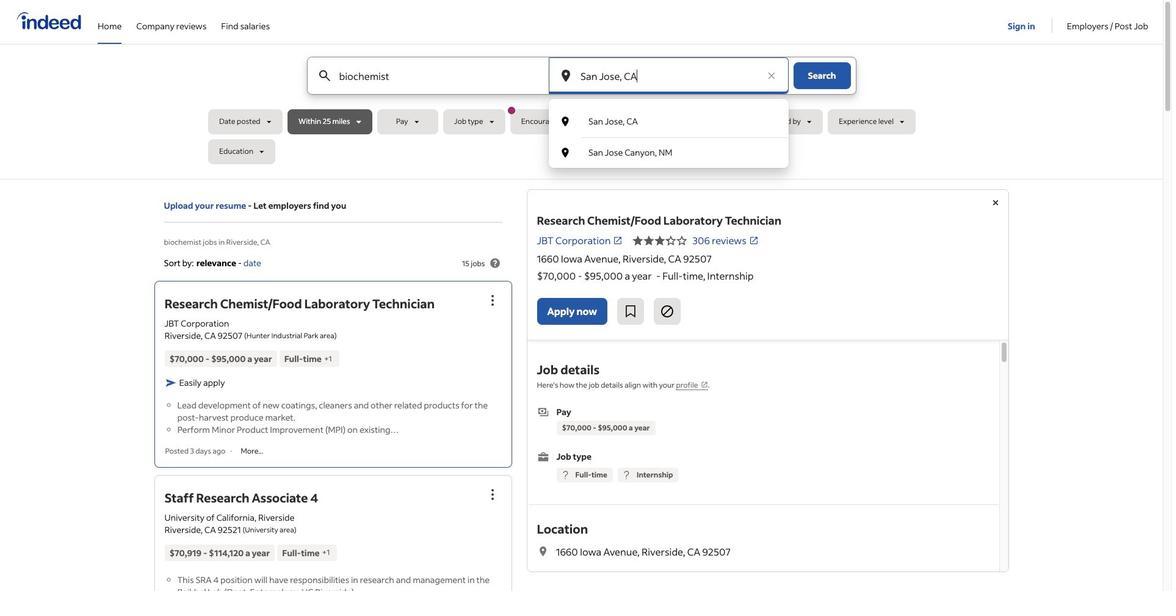 Task type: locate. For each thing, give the bounding box(es) containing it.
job actions for research chemist/food laboratory technician is collapsed image
[[485, 293, 500, 308]]

Edit location text field
[[578, 57, 760, 94]]

3.2 out of 5 stars. link to 306 reviews company ratings (opens in a new tab) image
[[750, 236, 759, 246]]

search suggestions list box
[[549, 106, 789, 168]]

None search field
[[208, 57, 955, 169]]

3.2 out of 5 stars image
[[633, 233, 688, 248]]

missing qualification image
[[621, 470, 632, 481]]



Task type: vqa. For each thing, say whether or not it's contained in the screenshot.
3.2 out of 5 stars IMAGE at the right top of page
yes



Task type: describe. For each thing, give the bounding box(es) containing it.
help icon image
[[488, 256, 502, 271]]

not interested image
[[660, 304, 675, 319]]

missing qualification image
[[560, 470, 571, 481]]

job preferences (opens in a new window) image
[[701, 381, 708, 388]]

search: Job title, keywords, or company text field
[[337, 57, 528, 94]]

close job details image
[[989, 195, 1003, 210]]

clear location input image
[[766, 70, 778, 82]]

jbt corporation (opens in a new tab) image
[[614, 236, 623, 246]]

job actions for staff research associate 4 is collapsed image
[[485, 487, 500, 502]]

save this job image
[[624, 304, 638, 319]]



